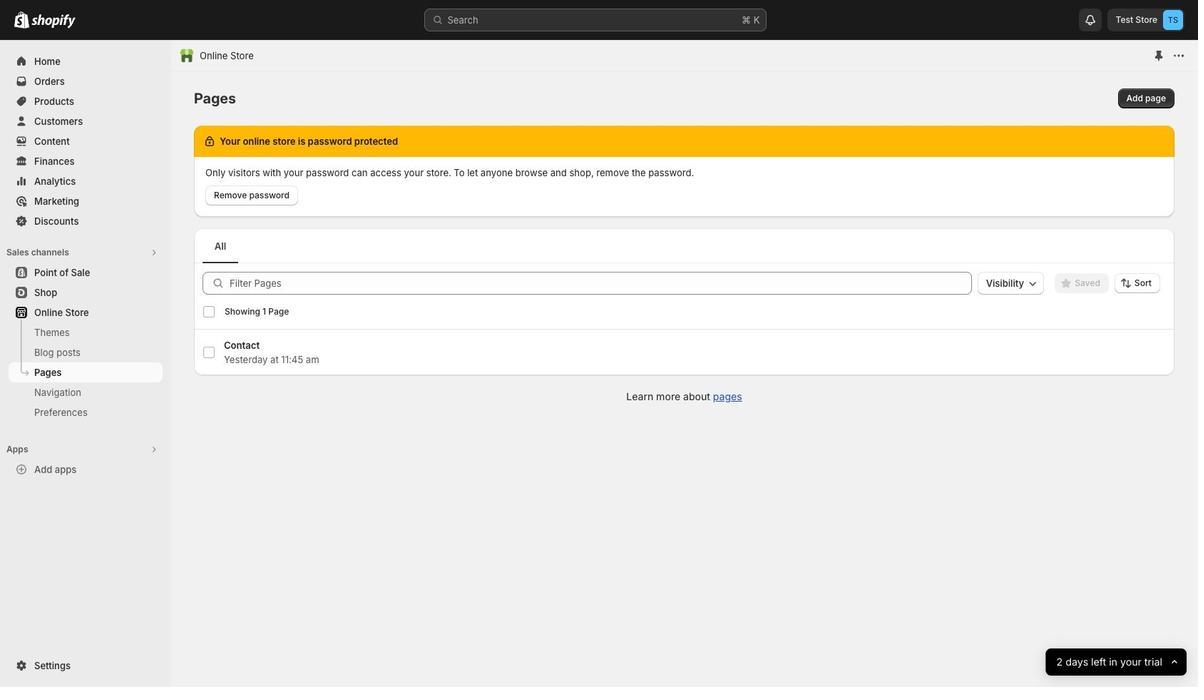 Task type: locate. For each thing, give the bounding box(es) containing it.
online store image
[[180, 49, 194, 63]]



Task type: describe. For each thing, give the bounding box(es) containing it.
test store image
[[1164, 10, 1184, 30]]

shopify image
[[31, 14, 76, 29]]

shopify image
[[14, 11, 29, 29]]



Task type: vqa. For each thing, say whether or not it's contained in the screenshot.
Online Store image
yes



